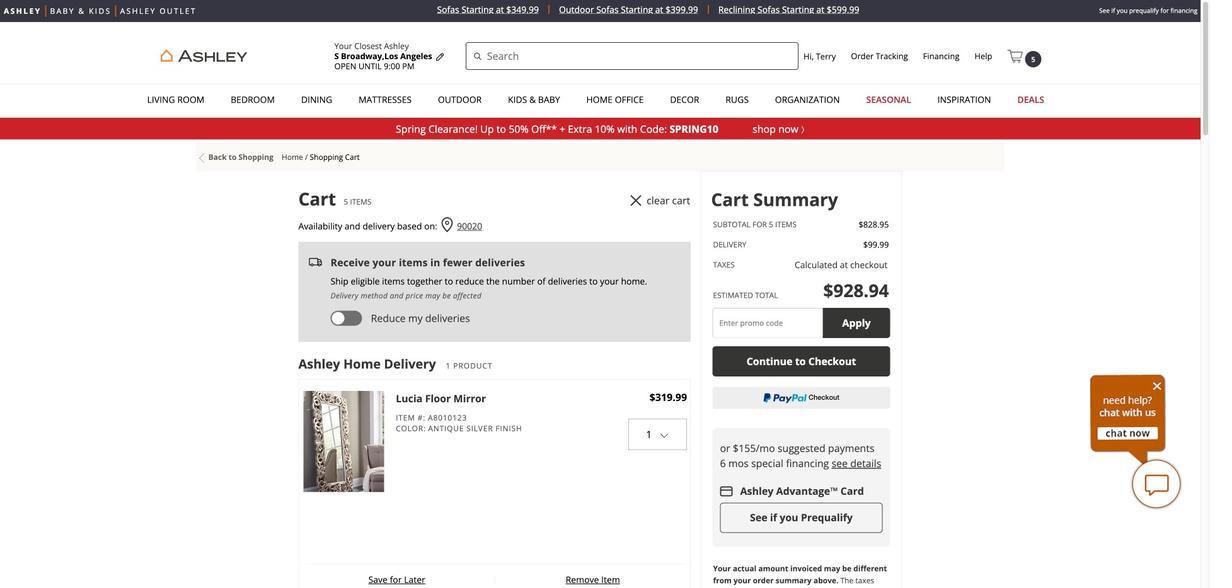 Task type: describe. For each thing, give the bounding box(es) containing it.
chat bubble mobile view image
[[1132, 460, 1182, 510]]

availability and delivery based on this zip code - 90020 image
[[440, 217, 455, 233]]

dialogue message for liveperson image
[[1091, 375, 1166, 466]]

click to clear cart image
[[630, 195, 642, 206]]

dims image
[[197, 153, 206, 163]]



Task type: locate. For each thing, give the bounding box(es) containing it.
region
[[298, 242, 691, 342]]

ashley advantage™ card image
[[720, 487, 733, 497]]

banner
[[0, 22, 1201, 115]]

main content
[[279, 171, 902, 589]]

ashley image
[[156, 48, 252, 64]]

search image
[[473, 51, 482, 64]]

None search field
[[466, 42, 799, 70]]

lucia floor mirror, image
[[304, 392, 384, 493]]

change location image
[[435, 52, 445, 62]]

None submit
[[208, 152, 280, 163]]

Enter promo code text field
[[713, 308, 823, 338]]



Task type: vqa. For each thing, say whether or not it's contained in the screenshot.
'text field'
no



